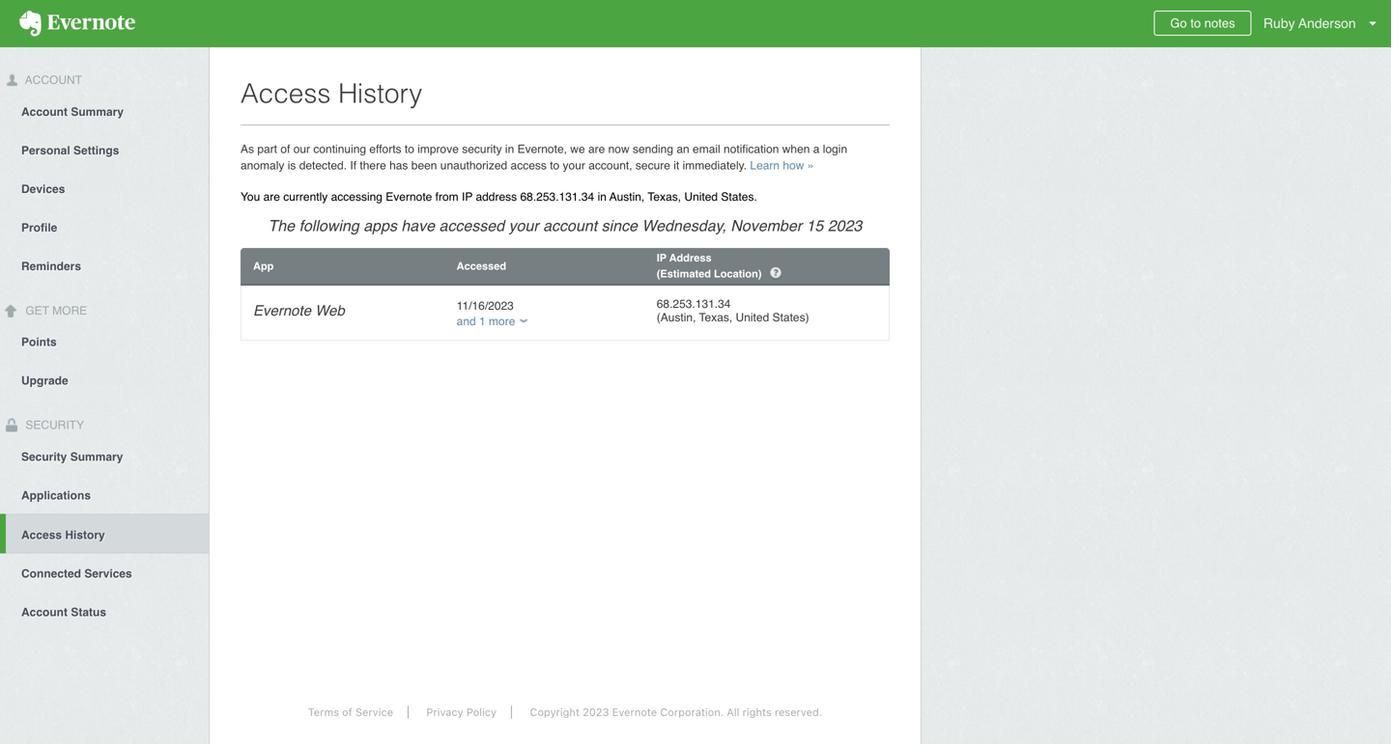 Task type: locate. For each thing, give the bounding box(es) containing it.
ruby
[[1264, 15, 1295, 31]]

0 horizontal spatial of
[[280, 142, 290, 156]]

in up access
[[505, 142, 514, 156]]

1 horizontal spatial are
[[588, 142, 605, 156]]

summary up applications link
[[70, 451, 123, 464]]

1 vertical spatial are
[[263, 190, 280, 204]]

0 vertical spatial account
[[22, 73, 82, 87]]

access inside access history link
[[21, 529, 62, 542]]

1 vertical spatial ip
[[657, 252, 667, 264]]

access
[[241, 78, 331, 109], [21, 529, 62, 542]]

apps
[[363, 217, 397, 235]]

points link
[[0, 322, 209, 361]]

summary for account summary
[[71, 105, 124, 119]]

since
[[601, 217, 638, 235]]

0 horizontal spatial texas,
[[648, 190, 681, 204]]

0 vertical spatial ip
[[462, 190, 473, 204]]

2023 right copyright
[[583, 707, 609, 719]]

access up our
[[241, 78, 331, 109]]

connected services link
[[0, 554, 209, 593]]

you are currently accessing evernote from ip address 68.253.131.34 in austin, texas, united states.
[[241, 190, 757, 204]]

copyright
[[530, 707, 580, 719]]

in left "austin,"
[[598, 190, 607, 204]]

1 vertical spatial evernote
[[253, 302, 311, 319]]

personal settings
[[21, 144, 119, 157]]

0 vertical spatial to
[[1190, 16, 1201, 30]]

of left our
[[280, 142, 290, 156]]

profile
[[21, 221, 57, 235]]

security for security summary
[[21, 451, 67, 464]]

evernote left corporation.
[[612, 707, 657, 719]]

address
[[476, 190, 517, 204]]

there
[[360, 159, 386, 172]]

web
[[315, 302, 345, 319]]

if
[[350, 159, 357, 172]]

as part of our continuing efforts to improve security in evernote, we are now sending an email notification when a login anomaly is detected. if there has been unauthorized access to your account, secure it immediately.
[[241, 142, 847, 172]]

68.253.131.34 down (estimated at top
[[657, 298, 731, 311]]

november
[[731, 217, 802, 235]]

security up 'security summary' on the bottom left of the page
[[22, 419, 84, 432]]

1 horizontal spatial 2023
[[828, 217, 862, 235]]

texas, down secure
[[648, 190, 681, 204]]

go
[[1170, 16, 1187, 30]]

security for security
[[22, 419, 84, 432]]

0 vertical spatial in
[[505, 142, 514, 156]]

been
[[411, 159, 437, 172]]

0 horizontal spatial evernote
[[253, 302, 311, 319]]

privacy
[[426, 707, 463, 719]]

1 vertical spatial access
[[21, 529, 62, 542]]

policy
[[466, 707, 497, 719]]

ip
[[462, 190, 473, 204], [657, 252, 667, 264]]

your inside "as part of our continuing efforts to improve security in evernote, we are now sending an email notification when a login anomaly is detected. if there has been unauthorized access to your account, secure it immediately."
[[563, 159, 585, 172]]

2 vertical spatial to
[[550, 159, 560, 172]]

summary inside security summary link
[[70, 451, 123, 464]]

0 vertical spatial security
[[22, 419, 84, 432]]

services
[[84, 567, 132, 581]]

0 horizontal spatial your
[[509, 217, 539, 235]]

1 vertical spatial 68.253.131.34
[[657, 298, 731, 311]]

secure
[[636, 159, 670, 172]]

1 vertical spatial united
[[736, 311, 769, 325]]

app
[[253, 260, 274, 272]]

0 horizontal spatial to
[[405, 142, 414, 156]]

applications link
[[0, 476, 209, 514]]

1 vertical spatial in
[[598, 190, 607, 204]]

0 horizontal spatial access history
[[21, 529, 105, 542]]

unauthorized
[[440, 159, 507, 172]]

0 vertical spatial 68.253.131.34
[[520, 190, 594, 204]]

history up efforts at the left top of page
[[338, 78, 422, 109]]

68.253.131.34 inside 68.253.131.34 (austin, texas, united states)
[[657, 298, 731, 311]]

austin,
[[609, 190, 645, 204]]

continuing
[[313, 142, 366, 156]]

personal settings link
[[0, 130, 209, 169]]

account up personal
[[21, 105, 68, 119]]

to down evernote,
[[550, 159, 560, 172]]

of right the terms
[[342, 707, 352, 719]]

account status link
[[0, 593, 209, 631]]

evernote web
[[253, 302, 345, 319]]

1 vertical spatial of
[[342, 707, 352, 719]]

is
[[288, 159, 296, 172]]

1 horizontal spatial access
[[241, 78, 331, 109]]

united left 'states)'
[[736, 311, 769, 325]]

detected.
[[299, 159, 347, 172]]

summary up personal settings link
[[71, 105, 124, 119]]

0 horizontal spatial 2023
[[583, 707, 609, 719]]

history up connected services
[[65, 529, 105, 542]]

0 vertical spatial access history
[[241, 78, 422, 109]]

sending
[[633, 142, 673, 156]]

1 vertical spatial summary
[[70, 451, 123, 464]]

evernote link
[[0, 0, 155, 47]]

in for evernote,
[[505, 142, 514, 156]]

ip address (estimated location)
[[657, 252, 765, 280]]

security summary link
[[0, 437, 209, 476]]

1 vertical spatial texas,
[[699, 311, 732, 325]]

are inside "as part of our continuing efforts to improve security in evernote, we are now sending an email notification when a login anomaly is detected. if there has been unauthorized access to your account, secure it immediately."
[[588, 142, 605, 156]]

your down you are currently accessing evernote from ip address 68.253.131.34 in austin, texas, united states.
[[509, 217, 539, 235]]

have
[[401, 217, 435, 235]]

1 horizontal spatial of
[[342, 707, 352, 719]]

1 vertical spatial account
[[21, 105, 68, 119]]

part
[[257, 142, 277, 156]]

your down we
[[563, 159, 585, 172]]

location)
[[714, 268, 762, 280]]

evernote left web
[[253, 302, 311, 319]]

connected services
[[21, 567, 132, 581]]

settings
[[73, 144, 119, 157]]

1 horizontal spatial in
[[598, 190, 607, 204]]

security
[[22, 419, 84, 432], [21, 451, 67, 464]]

2 vertical spatial evernote
[[612, 707, 657, 719]]

united up wednesday,
[[684, 190, 718, 204]]

0 vertical spatial 2023
[[828, 217, 862, 235]]

access history
[[241, 78, 422, 109], [21, 529, 105, 542]]

15
[[806, 217, 823, 235]]

1 horizontal spatial access history
[[241, 78, 422, 109]]

1 horizontal spatial your
[[563, 159, 585, 172]]

0 vertical spatial texas,
[[648, 190, 681, 204]]

0 horizontal spatial 68.253.131.34
[[520, 190, 594, 204]]

the following apps have accessed your account since wednesday, november 15 2023
[[268, 217, 862, 235]]

evernote up have
[[386, 190, 432, 204]]

0 horizontal spatial in
[[505, 142, 514, 156]]

are right we
[[588, 142, 605, 156]]

united
[[684, 190, 718, 204], [736, 311, 769, 325]]

united inside 68.253.131.34 (austin, texas, united states)
[[736, 311, 769, 325]]

1 vertical spatial history
[[65, 529, 105, 542]]

texas, inside 68.253.131.34 (austin, texas, united states)
[[699, 311, 732, 325]]

1 vertical spatial to
[[405, 142, 414, 156]]

account up account summary
[[22, 73, 82, 87]]

ip right from
[[462, 190, 473, 204]]

1 horizontal spatial evernote
[[386, 190, 432, 204]]

68.253.131.34
[[520, 190, 594, 204], [657, 298, 731, 311]]

68.253.131.34 up the following apps have accessed your account since wednesday, november 15 2023
[[520, 190, 594, 204]]

2 vertical spatial account
[[21, 606, 68, 620]]

your
[[563, 159, 585, 172], [509, 217, 539, 235]]

upgrade link
[[0, 361, 209, 400]]

rights
[[743, 707, 772, 719]]

privacy policy
[[426, 707, 497, 719]]

to inside 'go to notes' link
[[1190, 16, 1201, 30]]

to right go
[[1190, 16, 1201, 30]]

access history down applications
[[21, 529, 105, 542]]

2 horizontal spatial to
[[1190, 16, 1201, 30]]

to
[[1190, 16, 1201, 30], [405, 142, 414, 156], [550, 159, 560, 172]]

1 horizontal spatial to
[[550, 159, 560, 172]]

0 vertical spatial of
[[280, 142, 290, 156]]

1 vertical spatial 2023
[[583, 707, 609, 719]]

1 horizontal spatial 68.253.131.34
[[657, 298, 731, 311]]

our
[[293, 142, 310, 156]]

0 vertical spatial access
[[241, 78, 331, 109]]

security up applications
[[21, 451, 67, 464]]

1 vertical spatial security
[[21, 451, 67, 464]]

access up connected
[[21, 529, 62, 542]]

account down connected
[[21, 606, 68, 620]]

1 horizontal spatial texas,
[[699, 311, 732, 325]]

anderson
[[1298, 15, 1356, 31]]

ip up (estimated at top
[[657, 252, 667, 264]]

address
[[669, 252, 712, 264]]

in inside "as part of our continuing efforts to improve security in evernote, we are now sending an email notification when a login anomaly is detected. if there has been unauthorized access to your account, secure it immediately."
[[505, 142, 514, 156]]

are
[[588, 142, 605, 156], [263, 190, 280, 204]]

0 horizontal spatial are
[[263, 190, 280, 204]]

of inside "as part of our continuing efforts to improve security in evernote, we are now sending an email notification when a login anomaly is detected. if there has been unauthorized access to your account, secure it immediately."
[[280, 142, 290, 156]]

0 horizontal spatial history
[[65, 529, 105, 542]]

evernote
[[386, 190, 432, 204], [253, 302, 311, 319], [612, 707, 657, 719]]

account for account
[[22, 73, 82, 87]]

0 horizontal spatial ip
[[462, 190, 473, 204]]

summary inside account summary link
[[71, 105, 124, 119]]

2023 right 15
[[828, 217, 862, 235]]

improve
[[418, 142, 459, 156]]

1 horizontal spatial history
[[338, 78, 422, 109]]

access history inside access history link
[[21, 529, 105, 542]]

access history up continuing
[[241, 78, 422, 109]]

1 horizontal spatial united
[[736, 311, 769, 325]]

1 vertical spatial your
[[509, 217, 539, 235]]

0 horizontal spatial access
[[21, 529, 62, 542]]

reminders
[[21, 260, 81, 273]]

0 vertical spatial united
[[684, 190, 718, 204]]

0 vertical spatial are
[[588, 142, 605, 156]]

0 horizontal spatial united
[[684, 190, 718, 204]]

immediately.
[[683, 159, 747, 172]]

0 vertical spatial your
[[563, 159, 585, 172]]

0 vertical spatial summary
[[71, 105, 124, 119]]

reserved.
[[775, 707, 822, 719]]

1 horizontal spatial ip
[[657, 252, 667, 264]]

login
[[823, 142, 847, 156]]

are right you
[[263, 190, 280, 204]]

to up has
[[405, 142, 414, 156]]

1 vertical spatial access history
[[21, 529, 105, 542]]

texas, right (austin,
[[699, 311, 732, 325]]

points
[[21, 336, 57, 349]]



Task type: vqa. For each thing, say whether or not it's contained in the screenshot.
Expand Tags image
no



Task type: describe. For each thing, give the bounding box(es) containing it.
privacy policy link
[[412, 707, 512, 719]]

terms of service
[[308, 707, 393, 719]]

summary for security summary
[[70, 451, 123, 464]]

an
[[677, 142, 689, 156]]

corporation.
[[660, 707, 724, 719]]

learn
[[750, 159, 780, 172]]

learn how »
[[750, 159, 814, 172]]

learn how » link
[[750, 159, 814, 172]]

0 vertical spatial evernote
[[386, 190, 432, 204]]

accessed
[[457, 260, 506, 272]]

get
[[25, 304, 49, 318]]

»
[[807, 159, 814, 172]]

states.
[[721, 190, 757, 204]]

wednesday,
[[642, 217, 726, 235]]

notes
[[1204, 16, 1235, 30]]

11/16/2023
[[457, 299, 514, 313]]

2 horizontal spatial evernote
[[612, 707, 657, 719]]

account
[[543, 217, 597, 235]]

account for account status
[[21, 606, 68, 620]]

terms
[[308, 707, 339, 719]]

account status
[[21, 606, 106, 620]]

personal
[[21, 144, 70, 157]]

service
[[355, 707, 393, 719]]

applications
[[21, 489, 91, 503]]

go to notes link
[[1154, 11, 1252, 36]]

security summary
[[21, 451, 123, 464]]

efforts
[[369, 142, 401, 156]]

(estimated
[[657, 268, 711, 280]]

security
[[462, 142, 502, 156]]

0 vertical spatial history
[[338, 78, 422, 109]]

we
[[570, 142, 585, 156]]

ruby anderson link
[[1259, 0, 1391, 47]]

anomaly
[[241, 159, 284, 172]]

profile link
[[0, 208, 209, 246]]

(austin,
[[657, 311, 696, 325]]

now
[[608, 142, 630, 156]]

access
[[511, 159, 547, 172]]

states)
[[772, 311, 809, 325]]

how
[[783, 159, 804, 172]]

go to notes
[[1170, 16, 1235, 30]]

account summary link
[[0, 92, 209, 130]]

a
[[813, 142, 820, 156]]

it
[[674, 159, 679, 172]]

in for austin,
[[598, 190, 607, 204]]

history inside access history link
[[65, 529, 105, 542]]

upgrade
[[21, 374, 68, 388]]

get more
[[22, 304, 87, 318]]

devices
[[21, 182, 65, 196]]

the
[[268, 217, 295, 235]]

accessed
[[439, 217, 504, 235]]

connected
[[21, 567, 81, 581]]

devices link
[[0, 169, 209, 208]]

currently
[[283, 190, 328, 204]]

following
[[299, 217, 359, 235]]

68.253.131.34 (austin, texas, united states)
[[657, 298, 809, 325]]

email
[[693, 142, 720, 156]]

account for account summary
[[21, 105, 68, 119]]

account,
[[589, 159, 632, 172]]

and 1 more
[[457, 315, 515, 328]]

from
[[435, 190, 459, 204]]

notification
[[724, 142, 779, 156]]

accessing
[[331, 190, 383, 204]]

status
[[71, 606, 106, 620]]

more
[[52, 304, 87, 318]]

all
[[727, 707, 739, 719]]

ruby anderson
[[1264, 15, 1356, 31]]

evernote image
[[0, 11, 155, 37]]

more
[[489, 315, 515, 328]]

ip inside ip address (estimated location)
[[657, 252, 667, 264]]

account summary
[[21, 105, 124, 119]]

terms of service link
[[294, 707, 409, 719]]

reminders link
[[0, 246, 209, 285]]

evernote,
[[517, 142, 567, 156]]

access history link
[[6, 514, 209, 554]]

and
[[457, 315, 476, 328]]

when
[[782, 142, 810, 156]]

copyright 2023 evernote corporation. all rights reserved.
[[530, 707, 822, 719]]



